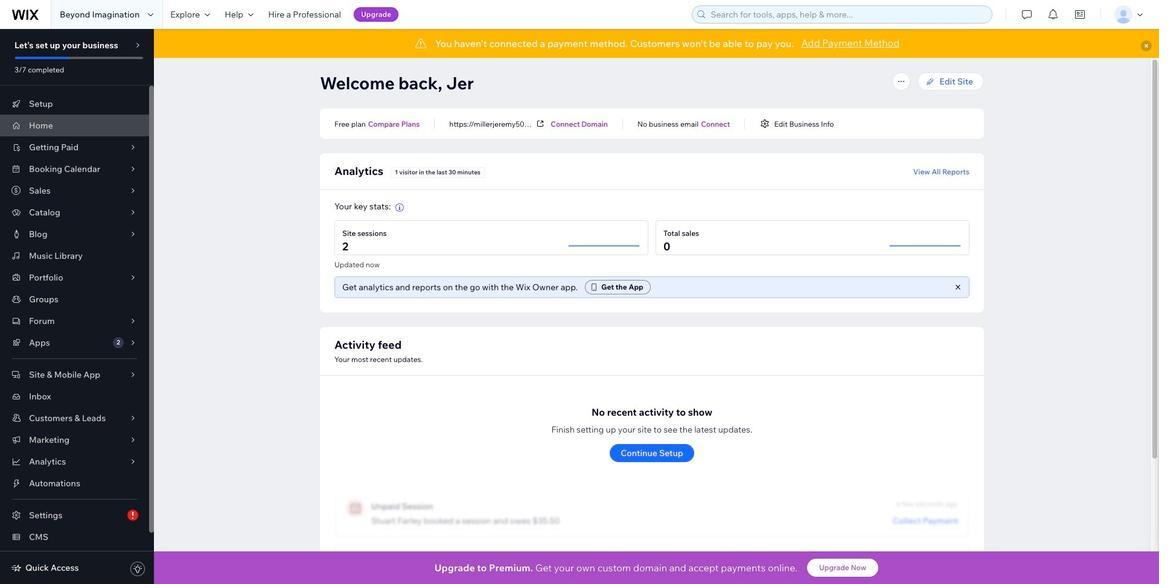 Task type: locate. For each thing, give the bounding box(es) containing it.
sidebar element
[[0, 29, 154, 585]]

alert
[[154, 29, 1160, 58]]



Task type: vqa. For each thing, say whether or not it's contained in the screenshot.
sidebar element on the left
yes



Task type: describe. For each thing, give the bounding box(es) containing it.
Search for tools, apps, help & more... field
[[707, 6, 989, 23]]



